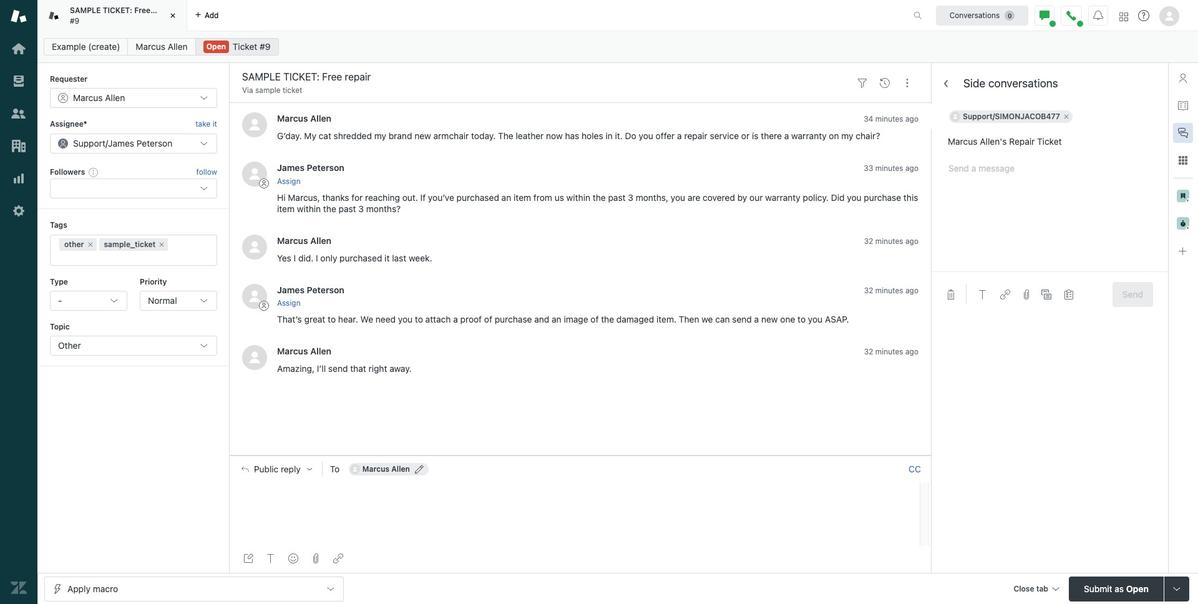 Task type: vqa. For each thing, say whether or not it's contained in the screenshot.
the bottommost Peterson
yes



Task type: describe. For each thing, give the bounding box(es) containing it.
marcus allen inside 'requester' element
[[73, 93, 125, 103]]

zendesk products image
[[1120, 12, 1128, 21]]

you left are
[[671, 192, 685, 203]]

do
[[625, 131, 636, 141]]

this
[[904, 192, 918, 203]]

cat
[[319, 131, 331, 141]]

marcus allen up did. on the left top
[[277, 235, 331, 246]]

hide composer image
[[575, 450, 585, 460]]

topic element
[[50, 336, 217, 356]]

cc button
[[909, 463, 921, 475]]

insert ticket comments image
[[1042, 290, 1052, 300]]

requester
[[50, 74, 88, 84]]

proof
[[460, 314, 482, 325]]

conversations
[[988, 77, 1058, 90]]

hi
[[277, 192, 286, 203]]

customers image
[[11, 105, 27, 122]]

#9 inside secondary element
[[260, 41, 271, 52]]

3 to from the left
[[798, 314, 806, 325]]

only
[[320, 253, 337, 263]]

follow button
[[196, 167, 217, 178]]

are
[[688, 192, 700, 203]]

it inside button
[[213, 119, 217, 129]]

32 minutes ago text field for yes i did. i only purchased it last week.
[[864, 236, 919, 246]]

via sample ticket
[[242, 85, 302, 95]]

zendesk image
[[11, 580, 27, 596]]

sample
[[255, 85, 281, 95]]

marcus up the yes
[[277, 235, 308, 246]]

tab
[[1036, 584, 1048, 593]]

close tab
[[1014, 584, 1048, 593]]

great
[[304, 314, 325, 325]]

a right offer
[[677, 131, 682, 141]]

for
[[352, 192, 363, 203]]

thanks
[[322, 192, 349, 203]]

33 minutes ago
[[864, 164, 919, 173]]

has
[[565, 131, 579, 141]]

2 to from the left
[[415, 314, 423, 325]]

follow
[[196, 167, 217, 177]]

yes i did. i only purchased it last week.
[[277, 253, 432, 263]]

admin image
[[11, 203, 27, 219]]

allen up only
[[310, 235, 331, 246]]

james peterson link for marcus,
[[277, 163, 344, 173]]

marcus allen up my
[[277, 113, 331, 124]]

ticket
[[283, 85, 302, 95]]

3 32 from the top
[[864, 347, 873, 356]]

0 horizontal spatial send
[[328, 363, 348, 374]]

the
[[498, 131, 513, 141]]

free
[[134, 6, 151, 15]]

marcus up amazing,
[[277, 346, 308, 356]]

notifications image
[[1093, 10, 1103, 20]]

example (create) button
[[44, 38, 128, 56]]

out.
[[402, 192, 418, 203]]

- button
[[50, 291, 127, 311]]

to
[[330, 463, 340, 474]]

add
[[205, 10, 219, 20]]

tags
[[50, 220, 67, 230]]

2 i from the left
[[316, 253, 318, 263]]

main element
[[0, 0, 37, 604]]

1 ago from the top
[[906, 114, 919, 124]]

ago for that's great to hear. we need you to attach a proof of purchase and an image of the damaged item. then we can send a new one to you asap.
[[906, 286, 919, 295]]

time tracking image
[[1177, 217, 1190, 230]]

in
[[606, 131, 613, 141]]

months?
[[366, 203, 401, 214]]

did
[[831, 192, 845, 203]]

0 vertical spatial subject field
[[240, 69, 849, 84]]

assign button for hi
[[277, 176, 301, 187]]

public reply
[[254, 464, 301, 474]]

remove image
[[158, 241, 166, 248]]

type
[[50, 277, 68, 286]]

purchased inside hi marcus, thanks for reaching out. if you've purchased an item from us within the past 3 months, you are covered by our warranty policy. did you purchase this item within the past 3 months?
[[457, 192, 499, 203]]

by
[[738, 192, 747, 203]]

-
[[58, 295, 62, 306]]

we
[[702, 314, 713, 325]]

add link (cmd k) image
[[1000, 290, 1010, 300]]

32 minutes ago for attach
[[864, 286, 919, 295]]

leather
[[516, 131, 544, 141]]

info on adding followers image
[[89, 167, 99, 177]]

1 of from the left
[[484, 314, 492, 325]]

32 minutes ago for week.
[[864, 236, 919, 246]]

2 vertical spatial the
[[601, 314, 614, 325]]

you right do on the top of page
[[639, 131, 653, 141]]

get started image
[[11, 41, 27, 57]]

public reply button
[[230, 456, 322, 482]]

amazing, i'll send that right away.
[[277, 363, 412, 374]]

you right need
[[398, 314, 413, 325]]

amazing,
[[277, 363, 315, 374]]

open inside secondary element
[[206, 42, 226, 51]]

32 for week.
[[864, 236, 873, 246]]

now
[[546, 131, 563, 141]]

normal
[[148, 295, 177, 306]]

you left asap.
[[808, 314, 823, 325]]

other
[[58, 340, 81, 351]]

marcus allen link for g'day.
[[277, 113, 331, 124]]

bookmarks image
[[1177, 190, 1190, 202]]

send button
[[1113, 282, 1153, 307]]

minutes for that's great to hear. we need you to attach a proof of purchase and an image of the damaged item. then we can send a new one to you asap.
[[875, 286, 903, 295]]

example (create)
[[52, 41, 120, 52]]

support/simonjacob477
[[963, 112, 1060, 121]]

other
[[64, 239, 84, 249]]

1 vertical spatial an
[[552, 314, 561, 325]]

an inside hi marcus, thanks for reaching out. if you've purchased an item from us within the past 3 months, you are covered by our warranty policy. did you purchase this item within the past 3 months?
[[502, 192, 511, 203]]

marcus inside 'requester' element
[[73, 93, 103, 103]]

covered
[[703, 192, 735, 203]]

did.
[[298, 253, 313, 263]]

peterson for hi
[[307, 163, 344, 173]]

side conversations
[[964, 77, 1058, 90]]

ticket
[[233, 41, 257, 52]]

34 minutes ago text field
[[864, 114, 919, 124]]

ago for amazing, i'll send that right away.
[[906, 347, 919, 356]]

you've
[[428, 192, 454, 203]]

james inside assignee* element
[[108, 138, 134, 148]]

filter image
[[857, 78, 867, 88]]

minutes for yes i did. i only purchased it last week.
[[875, 236, 903, 246]]

need
[[376, 314, 396, 325]]

months,
[[636, 192, 668, 203]]

marcus inside secondary element
[[136, 41, 165, 52]]

example
[[52, 41, 86, 52]]

reporting image
[[11, 170, 27, 187]]

that's great to hear. we need you to attach a proof of purchase and an image of the damaged item. then we can send a new one to you asap.
[[277, 314, 849, 325]]

2 of from the left
[[591, 314, 599, 325]]

0 vertical spatial within
[[566, 192, 590, 203]]

#9 inside the sample ticket: free repair #9
[[70, 16, 79, 25]]

peterson inside assignee* element
[[137, 138, 172, 148]]

us
[[555, 192, 564, 203]]

1 horizontal spatial new
[[761, 314, 778, 325]]

reaching
[[365, 192, 400, 203]]

then
[[679, 314, 699, 325]]

1 vertical spatial purchased
[[340, 253, 382, 263]]

Side conversation composer text field
[[946, 163, 1153, 263]]

support / james peterson
[[73, 138, 172, 148]]

0 horizontal spatial item
[[277, 203, 295, 214]]

last
[[392, 253, 406, 263]]

brand
[[389, 131, 412, 141]]

33 minutes ago text field
[[864, 164, 919, 173]]

conversations
[[950, 10, 1000, 20]]

organizations image
[[11, 138, 27, 154]]

format text image
[[978, 290, 988, 300]]

a left one
[[754, 314, 759, 325]]

and
[[534, 314, 549, 325]]

ago for hi marcus, thanks for reaching out. if you've purchased an item from us within the past 3 months, you are covered by our warranty policy. did you purchase this item within the past 3 months?
[[906, 164, 919, 173]]



Task type: locate. For each thing, give the bounding box(es) containing it.
1 vertical spatial subject field
[[931, 129, 1168, 154]]

2 vertical spatial 32
[[864, 347, 873, 356]]

customer context image
[[1178, 73, 1188, 83]]

i right the yes
[[294, 253, 296, 263]]

an right and
[[552, 314, 561, 325]]

ticket actions image
[[902, 78, 912, 88]]

ticket:
[[103, 6, 132, 15]]

marcus right marcus.allen@example.com 'image'
[[362, 464, 389, 473]]

to right one
[[798, 314, 806, 325]]

knowledge image
[[1178, 100, 1188, 110]]

right
[[369, 363, 387, 374]]

1 horizontal spatial i
[[316, 253, 318, 263]]

minutes for hi marcus, thanks for reaching out. if you've purchased an item from us within the past 3 months, you are covered by our warranty policy. did you purchase this item within the past 3 months?
[[875, 164, 903, 173]]

minutes down 32 minutes ago text field
[[875, 347, 903, 356]]

get help image
[[1138, 10, 1150, 21]]

1 vertical spatial assign button
[[277, 298, 301, 309]]

minutes for amazing, i'll send that right away.
[[875, 347, 903, 356]]

0 horizontal spatial my
[[374, 131, 386, 141]]

1 vertical spatial new
[[761, 314, 778, 325]]

marcus up "g'day."
[[277, 113, 308, 124]]

apply macro
[[67, 583, 118, 594]]

warranty right our
[[765, 192, 801, 203]]

#9 right ticket
[[260, 41, 271, 52]]

marcus.allen@example.com image
[[350, 464, 360, 474]]

my right on
[[841, 131, 853, 141]]

public
[[254, 464, 278, 474]]

2 32 from the top
[[864, 286, 873, 295]]

support
[[73, 138, 105, 148]]

send right can
[[732, 314, 752, 325]]

0 vertical spatial assign button
[[277, 176, 301, 187]]

minutes left the discard this conversation image
[[875, 286, 903, 295]]

to left attach
[[415, 314, 423, 325]]

g'day.
[[277, 131, 302, 141]]

minutes right 33
[[875, 164, 903, 173]]

32 minutes ago text field
[[864, 236, 919, 246], [864, 347, 919, 356]]

close
[[1014, 584, 1034, 593]]

go back image
[[941, 79, 951, 89]]

1 vertical spatial send
[[328, 363, 348, 374]]

conversations button
[[936, 5, 1028, 25]]

submit as open
[[1084, 583, 1149, 594]]

send
[[732, 314, 752, 325], [328, 363, 348, 374]]

service
[[710, 131, 739, 141]]

send right i'll
[[328, 363, 348, 374]]

4 ago from the top
[[906, 286, 919, 295]]

sample_ticket
[[104, 239, 156, 249]]

open right "as"
[[1126, 583, 1149, 594]]

james up hi
[[277, 163, 305, 173]]

3 ago from the top
[[906, 236, 919, 246]]

1 my from the left
[[374, 131, 386, 141]]

1 vertical spatial assign
[[277, 298, 301, 308]]

assign button
[[277, 176, 301, 187], [277, 298, 301, 309]]

1 to from the left
[[328, 314, 336, 325]]

0 horizontal spatial purchased
[[340, 253, 382, 263]]

1 horizontal spatial 3
[[628, 192, 633, 203]]

as
[[1115, 583, 1124, 594]]

0 horizontal spatial past
[[339, 203, 356, 214]]

1 horizontal spatial purchased
[[457, 192, 499, 203]]

marcus allen inside secondary element
[[136, 41, 188, 52]]

sample
[[70, 6, 101, 15]]

apps image
[[1178, 155, 1188, 165]]

0 horizontal spatial 3
[[358, 203, 364, 214]]

marcus,
[[288, 192, 320, 203]]

remove image
[[1063, 113, 1070, 120], [86, 241, 94, 248]]

1 vertical spatial remove image
[[86, 241, 94, 248]]

1 vertical spatial peterson
[[307, 163, 344, 173]]

peterson right '/'
[[137, 138, 172, 148]]

it.
[[615, 131, 623, 141]]

32 minutes ago text field for amazing, i'll send that right away.
[[864, 347, 919, 356]]

1 vertical spatial 32
[[864, 286, 873, 295]]

within right us at the left
[[566, 192, 590, 203]]

1 assign from the top
[[277, 176, 301, 186]]

my left the brand
[[374, 131, 386, 141]]

views image
[[11, 73, 27, 89]]

32 minutes ago text field
[[864, 286, 919, 295]]

3 32 minutes ago from the top
[[864, 347, 919, 356]]

marcus down requester
[[73, 93, 103, 103]]

offer
[[656, 131, 675, 141]]

32 minutes ago text field down this
[[864, 236, 919, 246]]

2 assign from the top
[[277, 298, 301, 308]]

1 vertical spatial james peterson link
[[277, 284, 344, 295]]

warranty
[[791, 131, 827, 141], [765, 192, 801, 203]]

1 vertical spatial warranty
[[765, 192, 801, 203]]

0 vertical spatial peterson
[[137, 138, 172, 148]]

0 horizontal spatial an
[[502, 192, 511, 203]]

4 minutes from the top
[[875, 286, 903, 295]]

1 horizontal spatial send
[[732, 314, 752, 325]]

1 vertical spatial item
[[277, 203, 295, 214]]

purchase left and
[[495, 314, 532, 325]]

you right did
[[847, 192, 862, 203]]

1 james peterson assign from the top
[[277, 163, 344, 186]]

assign for hi
[[277, 176, 301, 186]]

within down marcus,
[[297, 203, 321, 214]]

repair left service
[[684, 131, 708, 141]]

34 minutes ago
[[864, 114, 919, 124]]

tabs tab list
[[37, 0, 901, 31]]

assign button up hi
[[277, 176, 301, 187]]

0 horizontal spatial new
[[415, 131, 431, 141]]

marcus allen up amazing,
[[277, 346, 331, 356]]

an left from
[[502, 192, 511, 203]]

new left one
[[761, 314, 778, 325]]

sample ticket: free repair #9
[[70, 6, 174, 25]]

0 vertical spatial item
[[514, 192, 531, 203]]

purchase left this
[[864, 192, 901, 203]]

1 horizontal spatial an
[[552, 314, 561, 325]]

1 vertical spatial the
[[323, 203, 336, 214]]

marcus allen right marcus.allen@example.com 'image'
[[362, 464, 410, 473]]

james
[[108, 138, 134, 148], [277, 163, 305, 173], [277, 284, 305, 295]]

0 horizontal spatial of
[[484, 314, 492, 325]]

purchased right the you've
[[457, 192, 499, 203]]

/
[[105, 138, 108, 148]]

marcus allen down requester
[[73, 93, 125, 103]]

displays possible ticket submission types image
[[1172, 584, 1182, 594]]

0 horizontal spatial i
[[294, 253, 296, 263]]

james peterson assign
[[277, 163, 344, 186], [277, 284, 344, 308]]

add link (cmd k) image
[[333, 554, 343, 564]]

it right take
[[213, 119, 217, 129]]

1 vertical spatial 32 minutes ago
[[864, 286, 919, 295]]

the left the damaged on the bottom of page
[[601, 314, 614, 325]]

an
[[502, 192, 511, 203], [552, 314, 561, 325]]

0 vertical spatial send
[[732, 314, 752, 325]]

it left last
[[385, 253, 390, 263]]

if
[[420, 192, 426, 203]]

2 james peterson link from the top
[[277, 284, 344, 295]]

1 32 from the top
[[864, 236, 873, 246]]

minutes up 32 minutes ago text field
[[875, 236, 903, 246]]

edit user image
[[415, 465, 424, 473]]

james peterson assign for marcus,
[[277, 163, 344, 186]]

james peterson link for great
[[277, 284, 344, 295]]

32 minutes ago down this
[[864, 236, 919, 246]]

0 horizontal spatial within
[[297, 203, 321, 214]]

minutes right 34
[[875, 114, 903, 124]]

we
[[360, 314, 373, 325]]

draft mode image
[[243, 554, 253, 564]]

format text image
[[266, 554, 276, 564]]

discard this conversation image
[[946, 290, 956, 300]]

my
[[374, 131, 386, 141], [841, 131, 853, 141]]

32 minutes ago
[[864, 236, 919, 246], [864, 286, 919, 295], [864, 347, 919, 356]]

1 vertical spatial james peterson assign
[[277, 284, 344, 308]]

assign button up that's
[[277, 298, 301, 309]]

0 vertical spatial warranty
[[791, 131, 827, 141]]

our
[[750, 192, 763, 203]]

1 horizontal spatial item
[[514, 192, 531, 203]]

2 32 minutes ago from the top
[[864, 286, 919, 295]]

take it button
[[195, 118, 217, 131]]

the right us at the left
[[593, 192, 606, 203]]

the down thanks
[[323, 203, 336, 214]]

0 vertical spatial james peterson link
[[277, 163, 344, 173]]

34
[[864, 114, 873, 124]]

assignee*
[[50, 119, 87, 129]]

0 vertical spatial purchase
[[864, 192, 901, 203]]

insert emojis image
[[288, 554, 298, 564]]

0 horizontal spatial repair
[[153, 6, 174, 15]]

zendesk support image
[[11, 8, 27, 24]]

5 ago from the top
[[906, 347, 919, 356]]

0 vertical spatial 3
[[628, 192, 633, 203]]

0 horizontal spatial it
[[213, 119, 217, 129]]

marcus down free
[[136, 41, 165, 52]]

minutes
[[875, 114, 903, 124], [875, 164, 903, 173], [875, 236, 903, 246], [875, 286, 903, 295], [875, 347, 903, 356]]

armchair
[[433, 131, 469, 141]]

0 horizontal spatial #9
[[70, 16, 79, 25]]

it
[[213, 119, 217, 129], [385, 253, 390, 263]]

0 horizontal spatial to
[[328, 314, 336, 325]]

2 vertical spatial peterson
[[307, 284, 344, 295]]

1 horizontal spatial #9
[[260, 41, 271, 52]]

you
[[639, 131, 653, 141], [671, 192, 685, 203], [847, 192, 862, 203], [398, 314, 413, 325], [808, 314, 823, 325]]

marcus allen link down 'close' image
[[128, 38, 196, 56]]

1 vertical spatial purchase
[[495, 314, 532, 325]]

of right image
[[591, 314, 599, 325]]

marcus allen down 'close' image
[[136, 41, 188, 52]]

item left from
[[514, 192, 531, 203]]

button displays agent's chat status as online. image
[[1040, 10, 1050, 20]]

assign for that's
[[277, 298, 301, 308]]

Subject field
[[240, 69, 849, 84], [931, 129, 1168, 154]]

g'day. my cat shredded my brand new armchair today. the leather now has holes in it. do you offer a repair service or is there a warranty on my chair?
[[277, 131, 880, 141]]

james peterson link up great at the left of page
[[277, 284, 344, 295]]

ago for yes i did. i only purchased it last week.
[[906, 236, 919, 246]]

secondary element
[[37, 34, 1198, 59]]

normal button
[[140, 291, 217, 311]]

allen up the cat at the top of the page
[[310, 113, 331, 124]]

1 vertical spatial james
[[277, 163, 305, 173]]

2 32 minutes ago text field from the top
[[864, 347, 919, 356]]

topic
[[50, 322, 70, 331]]

0 vertical spatial 32 minutes ago
[[864, 236, 919, 246]]

to
[[328, 314, 336, 325], [415, 314, 423, 325], [798, 314, 806, 325]]

hear.
[[338, 314, 358, 325]]

warranty inside hi marcus, thanks for reaching out. if you've purchased an item from us within the past 3 months, you are covered by our warranty policy. did you purchase this item within the past 3 months?
[[765, 192, 801, 203]]

1 vertical spatial repair
[[684, 131, 708, 141]]

1 minutes from the top
[[875, 114, 903, 124]]

new right the brand
[[415, 131, 431, 141]]

ticket #9
[[233, 41, 271, 52]]

cc
[[909, 463, 921, 474]]

week.
[[409, 253, 432, 263]]

of
[[484, 314, 492, 325], [591, 314, 599, 325]]

there
[[761, 131, 782, 141]]

peterson up thanks
[[307, 163, 344, 173]]

#9 down sample
[[70, 16, 79, 25]]

that's
[[277, 314, 302, 325]]

1 vertical spatial within
[[297, 203, 321, 214]]

32 minutes ago down 32 minutes ago text field
[[864, 347, 919, 356]]

james peterson assign for great
[[277, 284, 344, 308]]

requester element
[[50, 88, 217, 108]]

allen left edit user image
[[391, 464, 410, 473]]

1 32 minutes ago text field from the top
[[864, 236, 919, 246]]

0 vertical spatial james peterson assign
[[277, 163, 344, 186]]

events image
[[880, 78, 890, 88]]

3 minutes from the top
[[875, 236, 903, 246]]

1 vertical spatial it
[[385, 253, 390, 263]]

1 horizontal spatial past
[[608, 192, 626, 203]]

side
[[964, 77, 986, 90]]

2 assign button from the top
[[277, 298, 301, 309]]

policy.
[[803, 192, 829, 203]]

it inside conversationlabel log
[[385, 253, 390, 263]]

new
[[415, 131, 431, 141], [761, 314, 778, 325]]

3 down for
[[358, 203, 364, 214]]

0 vertical spatial past
[[608, 192, 626, 203]]

0 horizontal spatial remove image
[[86, 241, 94, 248]]

add button
[[187, 0, 226, 31]]

1 horizontal spatial of
[[591, 314, 599, 325]]

5 minutes from the top
[[875, 347, 903, 356]]

allen up i'll
[[310, 346, 331, 356]]

my
[[304, 131, 316, 141]]

marcus allen link up my
[[277, 113, 331, 124]]

purchased right only
[[340, 253, 382, 263]]

marcus allen link up amazing,
[[277, 346, 331, 356]]

peterson up great at the left of page
[[307, 284, 344, 295]]

0 vertical spatial james
[[108, 138, 134, 148]]

assignee* element
[[50, 133, 217, 153]]

0 vertical spatial purchased
[[457, 192, 499, 203]]

purchase
[[864, 192, 901, 203], [495, 314, 532, 325]]

i'll
[[317, 363, 326, 374]]

peterson
[[137, 138, 172, 148], [307, 163, 344, 173], [307, 284, 344, 295]]

0 vertical spatial open
[[206, 42, 226, 51]]

1 vertical spatial past
[[339, 203, 356, 214]]

past
[[608, 192, 626, 203], [339, 203, 356, 214]]

take
[[195, 119, 210, 129]]

1 horizontal spatial open
[[1126, 583, 1149, 594]]

repair inside conversationlabel log
[[684, 131, 708, 141]]

tab containing sample ticket: free repair
[[37, 0, 187, 31]]

2 my from the left
[[841, 131, 853, 141]]

marcus allen link up did. on the left top
[[277, 235, 331, 246]]

1 horizontal spatial purchase
[[864, 192, 901, 203]]

asap.
[[825, 314, 849, 325]]

1 i from the left
[[294, 253, 296, 263]]

1 horizontal spatial to
[[415, 314, 423, 325]]

0 vertical spatial #9
[[70, 16, 79, 25]]

0 vertical spatial it
[[213, 119, 217, 129]]

add attachment image
[[311, 554, 321, 564]]

1 horizontal spatial remove image
[[1063, 113, 1070, 120]]

#9
[[70, 16, 79, 25], [260, 41, 271, 52]]

marcus allen link for amazing,
[[277, 346, 331, 356]]

allen down 'close' image
[[168, 41, 188, 52]]

james up that's
[[277, 284, 305, 295]]

0 horizontal spatial purchase
[[495, 314, 532, 325]]

0 vertical spatial assign
[[277, 176, 301, 186]]

past left months,
[[608, 192, 626, 203]]

marcus
[[136, 41, 165, 52], [73, 93, 103, 103], [277, 113, 308, 124], [277, 235, 308, 246], [277, 346, 308, 356], [362, 464, 389, 473]]

assign button for that's
[[277, 298, 301, 309]]

i
[[294, 253, 296, 263], [316, 253, 318, 263]]

close tab button
[[1008, 576, 1064, 603]]

allen up support / james peterson
[[105, 93, 125, 103]]

2 ago from the top
[[906, 164, 919, 173]]

0 vertical spatial 32
[[864, 236, 873, 246]]

warranty left on
[[791, 131, 827, 141]]

tab
[[37, 0, 187, 31]]

0 horizontal spatial subject field
[[240, 69, 849, 84]]

subject field down support/simonjacob477
[[931, 129, 1168, 154]]

subject field up now
[[240, 69, 849, 84]]

allen inside 'requester' element
[[105, 93, 125, 103]]

a right there
[[784, 131, 789, 141]]

reply
[[281, 464, 301, 474]]

repair right free
[[153, 6, 174, 15]]

james peterson link up marcus,
[[277, 163, 344, 173]]

remove image right support/simonjacob477
[[1063, 113, 1070, 120]]

1 horizontal spatial subject field
[[931, 129, 1168, 154]]

32 minutes ago left the discard this conversation image
[[864, 286, 919, 295]]

remove image right other
[[86, 241, 94, 248]]

allen inside secondary element
[[168, 41, 188, 52]]

assign up that's
[[277, 298, 301, 308]]

0 vertical spatial an
[[502, 192, 511, 203]]

1 horizontal spatial my
[[841, 131, 853, 141]]

1 vertical spatial 32 minutes ago text field
[[864, 347, 919, 356]]

item.
[[657, 314, 677, 325]]

from
[[534, 192, 552, 203]]

0 horizontal spatial open
[[206, 42, 226, 51]]

i right did. on the left top
[[316, 253, 318, 263]]

0 vertical spatial 32 minutes ago text field
[[864, 236, 919, 246]]

1 vertical spatial 3
[[358, 203, 364, 214]]

1 horizontal spatial repair
[[684, 131, 708, 141]]

attach files image
[[1022, 290, 1032, 300]]

marcus allen link inside secondary element
[[128, 38, 196, 56]]

attach
[[425, 314, 451, 325]]

3
[[628, 192, 633, 203], [358, 203, 364, 214]]

open left ticket
[[206, 42, 226, 51]]

followers element
[[50, 179, 217, 199]]

james peterson assign up great at the left of page
[[277, 284, 344, 308]]

32 minutes ago text field down 32 minutes ago text field
[[864, 347, 919, 356]]

purchase inside hi marcus, thanks for reaching out. if you've purchased an item from us within the past 3 months, you are covered by our warranty policy. did you purchase this item within the past 3 months?
[[864, 192, 901, 203]]

avatar image
[[950, 112, 960, 122], [242, 113, 267, 138], [242, 162, 267, 187], [242, 234, 267, 259], [242, 284, 267, 309], [242, 345, 267, 370]]

of right proof
[[484, 314, 492, 325]]

peterson for that's
[[307, 284, 344, 295]]

submit
[[1084, 583, 1112, 594]]

0 vertical spatial the
[[593, 192, 606, 203]]

2 james peterson assign from the top
[[277, 284, 344, 308]]

james for that's
[[277, 284, 305, 295]]

1 assign button from the top
[[277, 176, 301, 187]]

marcus allen link for yes
[[277, 235, 331, 246]]

hi marcus, thanks for reaching out. if you've purchased an item from us within the past 3 months, you are covered by our warranty policy. did you purchase this item within the past 3 months?
[[277, 192, 921, 214]]

james right support
[[108, 138, 134, 148]]

2 vertical spatial 32 minutes ago
[[864, 347, 919, 356]]

james peterson assign up marcus,
[[277, 163, 344, 186]]

0 vertical spatial new
[[415, 131, 431, 141]]

1 horizontal spatial within
[[566, 192, 590, 203]]

james for hi
[[277, 163, 305, 173]]

item down hi
[[277, 203, 295, 214]]

marcus allen link
[[128, 38, 196, 56], [277, 113, 331, 124], [277, 235, 331, 246], [277, 346, 331, 356]]

a left proof
[[453, 314, 458, 325]]

1 32 minutes ago from the top
[[864, 236, 919, 246]]

close image
[[167, 9, 179, 22]]

chair?
[[856, 131, 880, 141]]

to left hear.
[[328, 314, 336, 325]]

32 for attach
[[864, 286, 873, 295]]

1 vertical spatial open
[[1126, 583, 1149, 594]]

2 vertical spatial james
[[277, 284, 305, 295]]

open
[[206, 42, 226, 51], [1126, 583, 1149, 594]]

apply
[[67, 583, 90, 594]]

1 james peterson link from the top
[[277, 163, 344, 173]]

3 left months,
[[628, 192, 633, 203]]

1 vertical spatial #9
[[260, 41, 271, 52]]

0 vertical spatial repair
[[153, 6, 174, 15]]

2 horizontal spatial to
[[798, 314, 806, 325]]

set child ticket fields image
[[1064, 290, 1074, 300]]

purchased
[[457, 192, 499, 203], [340, 253, 382, 263]]

0 vertical spatial remove image
[[1063, 113, 1070, 120]]

2 minutes from the top
[[875, 164, 903, 173]]

past down for
[[339, 203, 356, 214]]

conversationlabel log
[[230, 103, 931, 455]]

is
[[752, 131, 759, 141]]

repair inside the sample ticket: free repair #9
[[153, 6, 174, 15]]

assign up hi
[[277, 176, 301, 186]]

1 horizontal spatial it
[[385, 253, 390, 263]]



